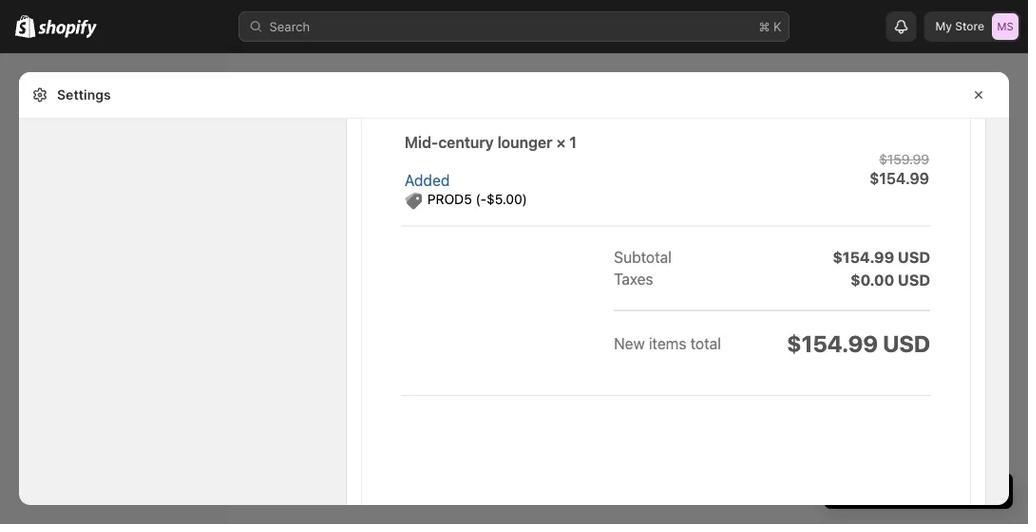 Task type: vqa. For each thing, say whether or not it's contained in the screenshot.
K on the top right of page
yes



Task type: locate. For each thing, give the bounding box(es) containing it.
my store
[[935, 19, 984, 33]]

shopify image
[[38, 19, 97, 38]]

my
[[935, 19, 952, 33]]

home
[[46, 74, 80, 89]]

k
[[773, 19, 782, 34]]

settings dialog
[[19, 72, 1009, 506]]

sales
[[19, 329, 49, 343]]

apps button
[[11, 418, 217, 445]]



Task type: describe. For each thing, give the bounding box(es) containing it.
store
[[955, 19, 984, 33]]

⌘
[[759, 19, 770, 34]]

sales channels button
[[11, 323, 217, 350]]

home link
[[11, 68, 217, 95]]

search
[[269, 19, 310, 34]]

sales channels
[[19, 329, 102, 343]]

channels
[[52, 329, 102, 343]]

shopify image
[[15, 15, 35, 38]]

my store image
[[992, 13, 1019, 40]]

apps
[[19, 424, 48, 438]]

⌘ k
[[759, 19, 782, 34]]

settings
[[57, 87, 111, 103]]



